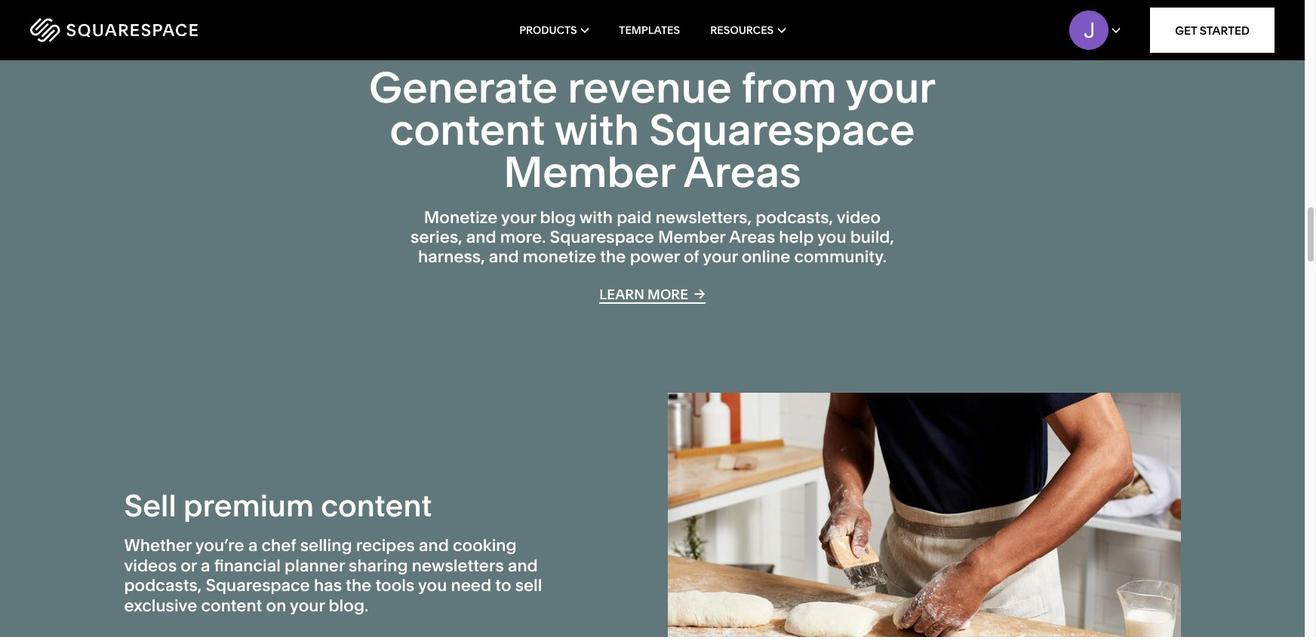 Task type: vqa. For each thing, say whether or not it's contained in the screenshot.
the topmost member
yes



Task type: describe. For each thing, give the bounding box(es) containing it.
more
[[648, 286, 688, 303]]

generate revenue from your content with squarespace member areas
[[369, 62, 936, 197]]

templates
[[619, 23, 680, 37]]

video
[[837, 207, 881, 228]]

financial
[[214, 556, 281, 577]]

templates link
[[619, 0, 680, 60]]

you're
[[195, 536, 244, 557]]

sell
[[124, 488, 176, 525]]

from
[[742, 62, 837, 113]]

squarespace logo image
[[30, 18, 198, 42]]

tools
[[375, 576, 415, 596]]

monetize
[[424, 207, 498, 228]]

get started
[[1175, 23, 1250, 37]]

sell
[[515, 576, 542, 596]]

newsletters
[[412, 556, 504, 577]]

help
[[779, 227, 814, 248]]

your inside generate revenue from your content with squarespace member areas
[[846, 62, 936, 113]]

selling
[[300, 536, 352, 557]]

products button
[[519, 0, 589, 60]]

revenue
[[568, 62, 732, 113]]

your inside whether you're a chef selling recipes and cooking videos or a financial planner sharing newsletters and podcasts, squarespace has the tools you need to sell exclusive content on your blog.
[[290, 596, 325, 616]]

squarespace logo link
[[30, 18, 279, 42]]

has
[[314, 576, 342, 596]]

online
[[742, 247, 791, 268]]

squarespace inside generate revenue from your content with squarespace member areas
[[649, 104, 915, 155]]

with inside monetize your blog with paid newsletters, podcasts, video series, and more. squarespace member areas help you build, harness, and monetize the power of your online community.
[[580, 207, 613, 228]]

recipes
[[356, 536, 415, 557]]

sharing
[[349, 556, 408, 577]]

of
[[684, 247, 699, 268]]

resources button
[[710, 0, 786, 60]]

exclusive
[[124, 596, 197, 616]]

1 vertical spatial content
[[321, 488, 432, 525]]

more.
[[500, 227, 546, 248]]

the inside monetize your blog with paid newsletters, podcasts, video series, and more. squarespace member areas help you build, harness, and monetize the power of your online community.
[[600, 247, 626, 268]]

content inside generate revenue from your content with squarespace member areas
[[390, 104, 545, 155]]

and right the need on the bottom left of page
[[508, 556, 538, 577]]

squarespace inside whether you're a chef selling recipes and cooking videos or a financial planner sharing newsletters and podcasts, squarespace has the tools you need to sell exclusive content on your blog.
[[206, 576, 310, 596]]

monetize
[[523, 247, 596, 268]]

1 horizontal spatial a
[[248, 536, 258, 557]]

community.
[[794, 247, 887, 268]]

blog.
[[329, 596, 369, 616]]

series,
[[411, 227, 462, 248]]

started
[[1200, 23, 1250, 37]]

squarespace inside monetize your blog with paid newsletters, podcasts, video series, and more. squarespace member areas help you build, harness, and monetize the power of your online community.
[[550, 227, 654, 248]]



Task type: locate. For each thing, give the bounding box(es) containing it.
power
[[630, 247, 680, 268]]

the up learn
[[600, 247, 626, 268]]

areas up newsletters, in the top of the page
[[684, 146, 802, 197]]

1 horizontal spatial you
[[818, 227, 847, 248]]

member
[[504, 146, 675, 197], [658, 227, 726, 248]]

1 vertical spatial areas
[[729, 227, 775, 248]]

1 vertical spatial you
[[418, 576, 447, 596]]

premium
[[183, 488, 314, 525]]

member up the →
[[658, 227, 726, 248]]

1 vertical spatial member
[[658, 227, 726, 248]]

learn
[[600, 286, 645, 303]]

2 vertical spatial content
[[201, 596, 262, 616]]

harness,
[[418, 247, 485, 268]]

you inside monetize your blog with paid newsletters, podcasts, video series, and more. squarespace member areas help you build, harness, and monetize the power of your online community.
[[818, 227, 847, 248]]

get
[[1175, 23, 1197, 37]]

need
[[451, 576, 491, 596]]

1 vertical spatial the
[[346, 576, 372, 596]]

whether
[[124, 536, 192, 557]]

on
[[266, 596, 286, 616]]

podcasts, inside whether you're a chef selling recipes and cooking videos or a financial planner sharing newsletters and podcasts, squarespace has the tools you need to sell exclusive content on your blog.
[[124, 576, 202, 596]]

newsletters,
[[656, 207, 752, 228]]

resources
[[710, 23, 774, 37]]

monetize your blog with paid newsletters, podcasts, video series, and more. squarespace member areas help you build, harness, and monetize the power of your online community.
[[411, 207, 894, 268]]

a right or
[[201, 556, 210, 577]]

0 vertical spatial with
[[555, 104, 639, 155]]

with inside generate revenue from your content with squarespace member areas
[[555, 104, 639, 155]]

planner
[[285, 556, 345, 577]]

or
[[181, 556, 197, 577]]

0 vertical spatial the
[[600, 247, 626, 268]]

0 horizontal spatial a
[[201, 556, 210, 577]]

→
[[694, 285, 706, 303]]

a left the chef
[[248, 536, 258, 557]]

0 horizontal spatial you
[[418, 576, 447, 596]]

learn more →
[[600, 285, 706, 303]]

0 vertical spatial areas
[[684, 146, 802, 197]]

and
[[466, 227, 496, 248], [489, 247, 519, 268], [419, 536, 449, 557], [508, 556, 538, 577]]

your
[[846, 62, 936, 113], [501, 207, 536, 228], [703, 247, 738, 268], [290, 596, 325, 616]]

member up the blog
[[504, 146, 675, 197]]

areas inside generate revenue from your content with squarespace member areas
[[684, 146, 802, 197]]

sell premium content
[[124, 488, 432, 525]]

you right help at top right
[[818, 227, 847, 248]]

with
[[555, 104, 639, 155], [580, 207, 613, 228]]

videos
[[124, 556, 177, 577]]

products
[[519, 23, 577, 37]]

member inside monetize your blog with paid newsletters, podcasts, video series, and more. squarespace member areas help you build, harness, and monetize the power of your online community.
[[658, 227, 726, 248]]

1 vertical spatial with
[[580, 207, 613, 228]]

and right harness,
[[489, 247, 519, 268]]

areas left help at top right
[[729, 227, 775, 248]]

you inside whether you're a chef selling recipes and cooking videos or a financial planner sharing newsletters and podcasts, squarespace has the tools you need to sell exclusive content on your blog.
[[418, 576, 447, 596]]

whether you're a chef selling recipes and cooking videos or a financial planner sharing newsletters and podcasts, squarespace has the tools you need to sell exclusive content on your blog.
[[124, 536, 542, 616]]

the
[[600, 247, 626, 268], [346, 576, 372, 596]]

and left more.
[[466, 227, 496, 248]]

content inside whether you're a chef selling recipes and cooking videos or a financial planner sharing newsletters and podcasts, squarespace has the tools you need to sell exclusive content on your blog.
[[201, 596, 262, 616]]

blog
[[540, 207, 576, 228]]

areas inside monetize your blog with paid newsletters, podcasts, video series, and more. squarespace member areas help you build, harness, and monetize the power of your online community.
[[729, 227, 775, 248]]

0 vertical spatial podcasts,
[[756, 207, 833, 228]]

build,
[[850, 227, 894, 248]]

podcasts, inside monetize your blog with paid newsletters, podcasts, video series, and more. squarespace member areas help you build, harness, and monetize the power of your online community.
[[756, 207, 833, 228]]

0 horizontal spatial the
[[346, 576, 372, 596]]

chef
[[262, 536, 296, 557]]

generate
[[369, 62, 558, 113]]

0 vertical spatial member
[[504, 146, 675, 197]]

content
[[390, 104, 545, 155], [321, 488, 432, 525], [201, 596, 262, 616]]

0 horizontal spatial podcasts,
[[124, 576, 202, 596]]

1 vertical spatial podcasts,
[[124, 576, 202, 596]]

to
[[495, 576, 511, 596]]

1 vertical spatial squarespace
[[550, 227, 654, 248]]

2 vertical spatial squarespace
[[206, 576, 310, 596]]

0 vertical spatial squarespace
[[649, 104, 915, 155]]

podcasts, down whether on the bottom left
[[124, 576, 202, 596]]

cooking
[[453, 536, 517, 557]]

squarespace
[[649, 104, 915, 155], [550, 227, 654, 248], [206, 576, 310, 596]]

paid
[[617, 207, 652, 228]]

0 vertical spatial content
[[390, 104, 545, 155]]

areas
[[684, 146, 802, 197], [729, 227, 775, 248]]

0 vertical spatial you
[[818, 227, 847, 248]]

the right has
[[346, 576, 372, 596]]

podcasts,
[[756, 207, 833, 228], [124, 576, 202, 596]]

get started link
[[1150, 8, 1275, 53]]

chef scoring bread dough image
[[668, 394, 1181, 638]]

podcasts, up "online"
[[756, 207, 833, 228]]

you
[[818, 227, 847, 248], [418, 576, 447, 596]]

and right recipes
[[419, 536, 449, 557]]

a
[[248, 536, 258, 557], [201, 556, 210, 577]]

member inside generate revenue from your content with squarespace member areas
[[504, 146, 675, 197]]

you right tools
[[418, 576, 447, 596]]

the inside whether you're a chef selling recipes and cooking videos or a financial planner sharing newsletters and podcasts, squarespace has the tools you need to sell exclusive content on your blog.
[[346, 576, 372, 596]]

1 horizontal spatial the
[[600, 247, 626, 268]]

1 horizontal spatial podcasts,
[[756, 207, 833, 228]]



